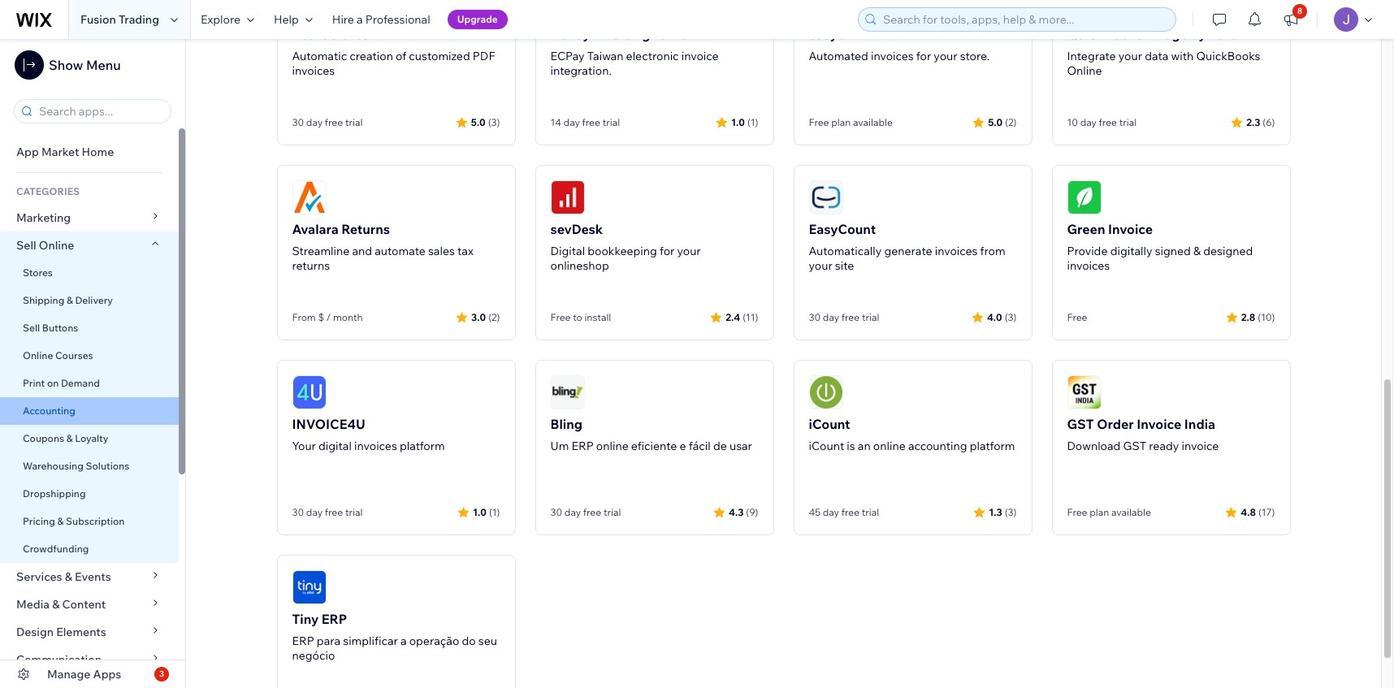 Task type: describe. For each thing, give the bounding box(es) containing it.
app market home link
[[0, 138, 179, 166]]

day right "45"
[[823, 506, 840, 518]]

app market home
[[16, 145, 114, 159]]

services & events
[[16, 570, 111, 584]]

quickbooks bridge by parex integrate your data with quickbooks online
[[1067, 26, 1261, 78]]

4.3
[[729, 506, 744, 518]]

0 horizontal spatial taiwan
[[587, 49, 624, 63]]

your inside sevdesk digital bookkeeping for your onlineshop
[[677, 244, 701, 258]]

green
[[1067, 221, 1106, 237]]

demand
[[61, 377, 100, 389]]

creation
[[350, 49, 393, 63]]

shipping
[[23, 294, 64, 306]]

1.0 for 30 day free trial
[[473, 506, 487, 518]]

day right 14
[[564, 116, 580, 128]]

design elements
[[16, 625, 106, 640]]

to
[[573, 311, 582, 323]]

Search apps... field
[[34, 100, 166, 123]]

gst order invoice india logo image
[[1067, 375, 1102, 410]]

media & content link
[[0, 591, 179, 618]]

electronic
[[626, 49, 679, 63]]

para
[[317, 634, 341, 648]]

30 day free trial for invoice4u
[[292, 506, 363, 518]]

(2) for 5.0 (2)
[[1005, 116, 1017, 128]]

show
[[49, 57, 83, 73]]

fusion
[[80, 12, 116, 27]]

platform inside the 'invoice4u your digital invoices platform'
[[400, 439, 445, 453]]

communication link
[[0, 646, 179, 674]]

apps
[[93, 667, 121, 682]]

1.0 (1) for 30 day free trial
[[473, 506, 500, 518]]

sevdesk logo image
[[551, 180, 585, 215]]

sidebar element
[[0, 39, 186, 688]]

a inside tiny erp erp para simplificar a operação do seu negócio
[[401, 634, 407, 648]]

tiny erp logo image
[[292, 570, 326, 605]]

& for subscription
[[57, 515, 64, 527]]

automate
[[375, 244, 426, 258]]

order
[[1097, 416, 1134, 432]]

1 horizontal spatial quickbooks
[[1197, 49, 1261, 63]]

for for sevdesk
[[660, 244, 675, 258]]

0 vertical spatial (3)
[[488, 116, 500, 128]]

(17)
[[1259, 506, 1275, 518]]

4.0
[[987, 311, 1003, 323]]

show menu
[[49, 57, 121, 73]]

sell buttons link
[[0, 314, 179, 342]]

45 day free trial
[[809, 506, 880, 518]]

14 day free trial
[[551, 116, 620, 128]]

eficiente
[[631, 439, 677, 453]]

easycount  logo image
[[809, 180, 843, 215]]

um
[[551, 439, 569, 453]]

bookkeeping
[[588, 244, 657, 258]]

shipping & delivery link
[[0, 287, 179, 314]]

easycount automatically generate invoices from your site
[[809, 221, 1006, 273]]

courses
[[55, 349, 93, 362]]

onlineshop
[[551, 258, 609, 273]]

10 day free trial
[[1067, 116, 1137, 128]]

market
[[41, 145, 79, 159]]

easybill
[[809, 26, 857, 42]]

30 day free trial down automatic
[[292, 116, 363, 128]]

platform inside icount icount is an online accounting platform
[[970, 439, 1015, 453]]

marketing link
[[0, 204, 179, 232]]

communication
[[16, 653, 104, 667]]

month
[[333, 311, 363, 323]]

2.8
[[1242, 311, 1256, 323]]

14
[[551, 116, 561, 128]]

invoice4u your digital invoices platform
[[292, 416, 445, 453]]

subscription
[[66, 515, 125, 527]]

green invoice logo image
[[1067, 180, 1102, 215]]

30 for easycount
[[809, 311, 821, 323]]

plan for 4.8
[[1090, 506, 1109, 518]]

pdf
[[473, 49, 495, 63]]

hire
[[332, 12, 354, 27]]

invoices inside easybill automated invoices for your store.
[[871, 49, 914, 63]]

with
[[1171, 49, 1194, 63]]

(1) for 30 day free trial
[[489, 506, 500, 518]]

free for 2.4 (11)
[[551, 311, 571, 323]]

4.8
[[1241, 506, 1256, 518]]

from $ / month
[[292, 311, 363, 323]]

is
[[847, 439, 855, 453]]

0 horizontal spatial quickbooks
[[1067, 26, 1143, 42]]

online courses
[[23, 349, 93, 362]]

icount logo image
[[809, 375, 843, 410]]

day down um
[[565, 506, 581, 518]]

media & content
[[16, 597, 106, 612]]

accounting
[[908, 439, 968, 453]]

services & events link
[[0, 563, 179, 591]]

de
[[713, 439, 727, 453]]

for for easybill
[[917, 49, 931, 63]]

30 day free trial for easycount
[[809, 311, 880, 323]]

(3) for icount
[[1005, 506, 1017, 518]]

trading
[[119, 12, 159, 27]]

pricing
[[23, 515, 55, 527]]

crowdfunding link
[[0, 536, 179, 563]]

designed
[[1204, 244, 1253, 258]]

usar
[[730, 439, 752, 453]]

explore
[[201, 12, 241, 27]]

erp for bling
[[572, 439, 594, 453]]

simplificar
[[343, 634, 398, 648]]

& inside green invoice provide digitally signed & designed invoices
[[1194, 244, 1201, 258]]

parex
[[1209, 26, 1244, 42]]

tiny erp erp para simplificar a operação do seu negócio
[[292, 611, 497, 663]]

online inside quickbooks bridge by parex integrate your data with quickbooks online
[[1067, 63, 1102, 78]]

vosfactures
[[292, 26, 369, 42]]

1 vertical spatial erp
[[322, 611, 347, 627]]

invoice4u
[[292, 416, 365, 432]]

your inside easybill automated invoices for your store.
[[934, 49, 958, 63]]

bling logo image
[[551, 375, 585, 410]]

free plan available for 4.8 (17)
[[1067, 506, 1151, 518]]

of
[[396, 49, 406, 63]]

events
[[75, 570, 111, 584]]

online courses link
[[0, 342, 179, 370]]

india
[[1185, 416, 1216, 432]]

upgrade button
[[447, 10, 508, 29]]

stores
[[23, 267, 53, 279]]

1 horizontal spatial taiwan
[[653, 26, 696, 42]]

ready
[[1149, 439, 1179, 453]]

coupons & loyalty link
[[0, 425, 179, 453]]

content
[[62, 597, 106, 612]]

print on demand link
[[0, 370, 179, 397]]

elements
[[56, 625, 106, 640]]

2 ecpay from the top
[[551, 49, 585, 63]]



Task type: vqa. For each thing, say whether or not it's contained in the screenshot.


Task type: locate. For each thing, give the bounding box(es) containing it.
0 horizontal spatial 1.0
[[473, 506, 487, 518]]

gst
[[1067, 416, 1094, 432], [1124, 439, 1147, 453]]

1 horizontal spatial online
[[873, 439, 906, 453]]

1.3 (3)
[[989, 506, 1017, 518]]

1 horizontal spatial erp
[[322, 611, 347, 627]]

print
[[23, 377, 45, 389]]

a left operação
[[401, 634, 407, 648]]

digitally
[[1111, 244, 1153, 258]]

help button
[[264, 0, 322, 39]]

invoices right the digital
[[354, 439, 397, 453]]

5.0 down store.
[[988, 116, 1003, 128]]

erp up para
[[322, 611, 347, 627]]

by
[[1191, 26, 1206, 42]]

free plan available for 5.0 (2)
[[809, 116, 893, 128]]

(2) for 3.0 (2)
[[489, 311, 500, 323]]

30 down the your at left
[[292, 506, 304, 518]]

2 icount from the top
[[809, 439, 845, 453]]

day right 10
[[1081, 116, 1097, 128]]

1 vertical spatial (2)
[[489, 311, 500, 323]]

1 vertical spatial invoice
[[1137, 416, 1182, 432]]

invoices inside vosfactures automatic creation of customized pdf invoices
[[292, 63, 335, 78]]

operação
[[409, 634, 459, 648]]

available down ready
[[1112, 506, 1151, 518]]

free down download
[[1067, 506, 1088, 518]]

1 ecpay from the top
[[551, 26, 590, 42]]

0 vertical spatial sell
[[16, 238, 36, 253]]

2 online from the left
[[873, 439, 906, 453]]

day down automatic
[[306, 116, 323, 128]]

1 vertical spatial a
[[401, 634, 407, 648]]

design elements link
[[0, 618, 179, 646]]

erp right um
[[572, 439, 594, 453]]

invoices inside green invoice provide digitally signed & designed invoices
[[1067, 258, 1110, 273]]

0 vertical spatial plan
[[831, 116, 851, 128]]

your inside quickbooks bridge by parex integrate your data with quickbooks online
[[1119, 49, 1143, 63]]

1.0 (1) for 14 day free trial
[[731, 116, 759, 128]]

2.4 (11)
[[726, 311, 759, 323]]

day
[[306, 116, 323, 128], [564, 116, 580, 128], [1081, 116, 1097, 128], [823, 311, 840, 323], [306, 506, 323, 518], [565, 506, 581, 518], [823, 506, 840, 518]]

bridge
[[1146, 26, 1188, 42]]

invoice inside green invoice provide digitally signed & designed invoices
[[1109, 221, 1153, 237]]

& right pricing
[[57, 515, 64, 527]]

online up 10
[[1067, 63, 1102, 78]]

invoice up ready
[[1137, 416, 1182, 432]]

online down marketing
[[39, 238, 74, 253]]

your left data
[[1119, 49, 1143, 63]]

sell up stores
[[16, 238, 36, 253]]

gst up download
[[1067, 416, 1094, 432]]

free
[[809, 116, 829, 128], [551, 311, 571, 323], [1067, 311, 1088, 323], [1067, 506, 1088, 518]]

0 horizontal spatial for
[[660, 244, 675, 258]]

1.3
[[989, 506, 1003, 518]]

marketing
[[16, 210, 71, 225]]

your left the site
[[809, 258, 833, 273]]

invoices inside the 'invoice4u your digital invoices platform'
[[354, 439, 397, 453]]

1 online from the left
[[596, 439, 629, 453]]

taiwan down invoicing
[[587, 49, 624, 63]]

30 day free trial down the digital
[[292, 506, 363, 518]]

0 horizontal spatial erp
[[292, 634, 314, 648]]

0 horizontal spatial (2)
[[489, 311, 500, 323]]

for inside easybill automated invoices for your store.
[[917, 49, 931, 63]]

(2) left 10
[[1005, 116, 1017, 128]]

day down the site
[[823, 311, 840, 323]]

& for events
[[65, 570, 72, 584]]

0 vertical spatial 1.0 (1)
[[731, 116, 759, 128]]

0 vertical spatial invoice
[[1109, 221, 1153, 237]]

sell for sell online
[[16, 238, 36, 253]]

invoice inside 'ecpay invoicing taiwan ecpay taiwan electronic invoice integration.'
[[682, 49, 719, 63]]

1 horizontal spatial (2)
[[1005, 116, 1017, 128]]

& right signed
[[1194, 244, 1201, 258]]

(1) for 14 day free trial
[[748, 116, 759, 128]]

from
[[292, 311, 316, 323]]

0 vertical spatial gst
[[1067, 416, 1094, 432]]

online inside bling um erp online eficiente e fácil de usar
[[596, 439, 629, 453]]

0 vertical spatial ecpay
[[551, 26, 590, 42]]

1 horizontal spatial for
[[917, 49, 931, 63]]

avalara returns  logo image
[[292, 180, 326, 215]]

manage apps
[[47, 667, 121, 682]]

free plan available down automated
[[809, 116, 893, 128]]

returns
[[292, 258, 330, 273]]

generate
[[884, 244, 933, 258]]

1 vertical spatial sell
[[23, 322, 40, 334]]

1 horizontal spatial free plan available
[[1067, 506, 1151, 518]]

invoice inside gst order invoice india download gst ready invoice
[[1182, 439, 1219, 453]]

0 horizontal spatial invoice
[[682, 49, 719, 63]]

from
[[981, 244, 1006, 258]]

8 button
[[1273, 0, 1309, 39]]

icount icount is an online accounting platform
[[809, 416, 1015, 453]]

0 vertical spatial online
[[1067, 63, 1102, 78]]

help
[[274, 12, 299, 27]]

1 horizontal spatial invoice
[[1182, 439, 1219, 453]]

your
[[934, 49, 958, 63], [1119, 49, 1143, 63], [677, 244, 701, 258], [809, 258, 833, 273]]

quickbooks up integrate
[[1067, 26, 1143, 42]]

0 vertical spatial available
[[853, 116, 893, 128]]

green invoice provide digitally signed & designed invoices
[[1067, 221, 1253, 273]]

0 horizontal spatial free plan available
[[809, 116, 893, 128]]

1 vertical spatial online
[[39, 238, 74, 253]]

0 vertical spatial icount
[[809, 416, 850, 432]]

invoice inside gst order invoice india download gst ready invoice
[[1137, 416, 1182, 432]]

gst left ready
[[1124, 439, 1147, 453]]

for left store.
[[917, 49, 931, 63]]

1 horizontal spatial gst
[[1124, 439, 1147, 453]]

1 vertical spatial 1.0
[[473, 506, 487, 518]]

8
[[1298, 6, 1303, 16]]

your left store.
[[934, 49, 958, 63]]

0 horizontal spatial 1.0 (1)
[[473, 506, 500, 518]]

quickbooks down parex
[[1197, 49, 1261, 63]]

Search for tools, apps, help & more... field
[[878, 8, 1171, 31]]

your inside easycount automatically generate invoices from your site
[[809, 258, 833, 273]]

0 horizontal spatial a
[[357, 12, 363, 27]]

erp for tiny erp
[[292, 634, 314, 648]]

for inside sevdesk digital bookkeeping for your onlineshop
[[660, 244, 675, 258]]

do
[[462, 634, 476, 648]]

invoicing
[[593, 26, 650, 42]]

2 horizontal spatial erp
[[572, 439, 594, 453]]

0 vertical spatial taiwan
[[653, 26, 696, 42]]

provide
[[1067, 244, 1108, 258]]

& for loyalty
[[66, 432, 73, 445]]

invoice down the india
[[1182, 439, 1219, 453]]

free left to
[[551, 311, 571, 323]]

digital
[[319, 439, 352, 453]]

taiwan up the electronic
[[653, 26, 696, 42]]

30 day free trial down um
[[551, 506, 621, 518]]

available for 5.0 (2)
[[853, 116, 893, 128]]

loyalty
[[75, 432, 108, 445]]

sell left buttons
[[23, 322, 40, 334]]

5.0 (2)
[[988, 116, 1017, 128]]

app
[[16, 145, 39, 159]]

easycount
[[809, 221, 876, 237]]

day down the your at left
[[306, 506, 323, 518]]

coupons
[[23, 432, 64, 445]]

(3) for easycount
[[1005, 311, 1017, 323]]

a inside hire a professional link
[[357, 12, 363, 27]]

avalara
[[292, 221, 339, 237]]

ecpay
[[551, 26, 590, 42], [551, 49, 585, 63]]

bling um erp online eficiente e fácil de usar
[[551, 416, 752, 453]]

ecpay invoicing taiwan ecpay taiwan electronic invoice integration.
[[551, 26, 719, 78]]

1 vertical spatial (1)
[[489, 506, 500, 518]]

5.0 down pdf
[[471, 116, 486, 128]]

invoices down "green"
[[1067, 258, 1110, 273]]

& for content
[[52, 597, 60, 612]]

invoices down vosfactures at left top
[[292, 63, 335, 78]]

sell buttons
[[23, 322, 78, 334]]

free for 4.8 (17)
[[1067, 506, 1088, 518]]

1 5.0 from the left
[[471, 116, 486, 128]]

a right "hire"
[[357, 12, 363, 27]]

buttons
[[42, 322, 78, 334]]

1 icount from the top
[[809, 416, 850, 432]]

3.0 (2)
[[471, 311, 500, 323]]

0 vertical spatial quickbooks
[[1067, 26, 1143, 42]]

0 vertical spatial (2)
[[1005, 116, 1017, 128]]

1 vertical spatial free plan available
[[1067, 506, 1151, 518]]

invoices inside easycount automatically generate invoices from your site
[[935, 244, 978, 258]]

0 horizontal spatial gst
[[1067, 416, 1094, 432]]

1 vertical spatial plan
[[1090, 506, 1109, 518]]

erp inside bling um erp online eficiente e fácil de usar
[[572, 439, 594, 453]]

1 horizontal spatial a
[[401, 634, 407, 648]]

(3) right 1.3
[[1005, 506, 1017, 518]]

erp down tiny
[[292, 634, 314, 648]]

(3) left 14
[[488, 116, 500, 128]]

fusion trading
[[80, 12, 159, 27]]

0 horizontal spatial plan
[[831, 116, 851, 128]]

invoice right the electronic
[[682, 49, 719, 63]]

show menu button
[[15, 50, 121, 80]]

0 horizontal spatial online
[[596, 439, 629, 453]]

3
[[159, 669, 164, 679]]

1 horizontal spatial 1.0
[[731, 116, 745, 128]]

5.0 for easybill
[[988, 116, 1003, 128]]

free for 5.0 (2)
[[809, 116, 829, 128]]

1 vertical spatial gst
[[1124, 439, 1147, 453]]

invoice4u logo image
[[292, 375, 326, 410]]

1 platform from the left
[[400, 439, 445, 453]]

& left 'delivery'
[[67, 294, 73, 306]]

digital
[[551, 244, 585, 258]]

& left events
[[65, 570, 72, 584]]

sell online link
[[0, 232, 179, 259]]

1 vertical spatial (3)
[[1005, 311, 1017, 323]]

free plan available down download
[[1067, 506, 1151, 518]]

(2) right 3.0
[[489, 311, 500, 323]]

0 vertical spatial (1)
[[748, 116, 759, 128]]

& right media
[[52, 597, 60, 612]]

online inside icount icount is an online accounting platform
[[873, 439, 906, 453]]

30 day free trial for bling
[[551, 506, 621, 518]]

0 vertical spatial free plan available
[[809, 116, 893, 128]]

3.0
[[471, 311, 486, 323]]

1.0 (1)
[[731, 116, 759, 128], [473, 506, 500, 518]]

plan
[[831, 116, 851, 128], [1090, 506, 1109, 518]]

free down automated
[[809, 116, 829, 128]]

0 vertical spatial erp
[[572, 439, 594, 453]]

(3) right 4.0
[[1005, 311, 1017, 323]]

ecpay up integration.
[[551, 26, 590, 42]]

home
[[82, 145, 114, 159]]

2.3
[[1247, 116, 1261, 128]]

1 vertical spatial 1.0 (1)
[[473, 506, 500, 518]]

/
[[326, 311, 331, 323]]

signed
[[1155, 244, 1191, 258]]

free down provide
[[1067, 311, 1088, 323]]

categories
[[16, 185, 80, 197]]

1 vertical spatial for
[[660, 244, 675, 258]]

solutions
[[86, 460, 129, 472]]

1 horizontal spatial platform
[[970, 439, 1015, 453]]

2 platform from the left
[[970, 439, 1015, 453]]

0 horizontal spatial available
[[853, 116, 893, 128]]

1 vertical spatial invoice
[[1182, 439, 1219, 453]]

hire a professional link
[[322, 0, 440, 39]]

an
[[858, 439, 871, 453]]

ecpay up 14
[[551, 49, 585, 63]]

invoice
[[682, 49, 719, 63], [1182, 439, 1219, 453]]

1 vertical spatial ecpay
[[551, 49, 585, 63]]

1 vertical spatial quickbooks
[[1197, 49, 1261, 63]]

icount up is
[[809, 416, 850, 432]]

1.0 for 14 day free trial
[[731, 116, 745, 128]]

install
[[585, 311, 611, 323]]

(11)
[[743, 311, 759, 323]]

30 for invoice4u
[[292, 506, 304, 518]]

5.0 for vosfactures
[[471, 116, 486, 128]]

online
[[596, 439, 629, 453], [873, 439, 906, 453]]

1 horizontal spatial available
[[1112, 506, 1151, 518]]

4.0 (3)
[[987, 311, 1017, 323]]

online up print
[[23, 349, 53, 362]]

and
[[352, 244, 372, 258]]

design
[[16, 625, 54, 640]]

your right bookkeeping on the top left of the page
[[677, 244, 701, 258]]

online right an
[[873, 439, 906, 453]]

1 horizontal spatial plan
[[1090, 506, 1109, 518]]

invoices right automated
[[871, 49, 914, 63]]

& for delivery
[[67, 294, 73, 306]]

plan for 5.0
[[831, 116, 851, 128]]

sell online
[[16, 238, 74, 253]]

0 horizontal spatial platform
[[400, 439, 445, 453]]

0 vertical spatial for
[[917, 49, 931, 63]]

store.
[[960, 49, 990, 63]]

online left the eficiente
[[596, 439, 629, 453]]

accounting link
[[0, 397, 179, 425]]

icount left is
[[809, 439, 845, 453]]

warehousing
[[23, 460, 84, 472]]

2 vertical spatial online
[[23, 349, 53, 362]]

1 horizontal spatial 1.0 (1)
[[731, 116, 759, 128]]

0 vertical spatial 1.0
[[731, 116, 745, 128]]

& left the loyalty
[[66, 432, 73, 445]]

1 horizontal spatial (1)
[[748, 116, 759, 128]]

avalara returns streamline and automate sales tax returns
[[292, 221, 474, 273]]

$
[[318, 311, 324, 323]]

30 day free trial down the site
[[809, 311, 880, 323]]

30 for bling
[[551, 506, 562, 518]]

0 horizontal spatial 5.0
[[471, 116, 486, 128]]

invoice up digitally
[[1109, 221, 1153, 237]]

available down automated
[[853, 116, 893, 128]]

plan down automated
[[831, 116, 851, 128]]

30 down automatic
[[292, 116, 304, 128]]

services
[[16, 570, 62, 584]]

print on demand
[[23, 377, 100, 389]]

2 vertical spatial (3)
[[1005, 506, 1017, 518]]

0 vertical spatial invoice
[[682, 49, 719, 63]]

30 down um
[[551, 506, 562, 518]]

1 horizontal spatial 5.0
[[988, 116, 1003, 128]]

available for 4.8 (17)
[[1112, 506, 1151, 518]]

1 vertical spatial taiwan
[[587, 49, 624, 63]]

(6)
[[1263, 116, 1275, 128]]

45
[[809, 506, 821, 518]]

0 vertical spatial a
[[357, 12, 363, 27]]

integration.
[[551, 63, 612, 78]]

for right bookkeeping on the top left of the page
[[660, 244, 675, 258]]

invoice
[[1109, 221, 1153, 237], [1137, 416, 1182, 432]]

sell for sell buttons
[[23, 322, 40, 334]]

1 vertical spatial icount
[[809, 439, 845, 453]]

2 5.0 from the left
[[988, 116, 1003, 128]]

plan down download
[[1090, 506, 1109, 518]]

0 horizontal spatial (1)
[[489, 506, 500, 518]]

erp
[[572, 439, 594, 453], [322, 611, 347, 627], [292, 634, 314, 648]]

1 vertical spatial available
[[1112, 506, 1151, 518]]

sales
[[428, 244, 455, 258]]

4.8 (17)
[[1241, 506, 1275, 518]]

2.4
[[726, 311, 740, 323]]

invoices left from
[[935, 244, 978, 258]]

30 right (11)
[[809, 311, 821, 323]]

2 vertical spatial erp
[[292, 634, 314, 648]]



